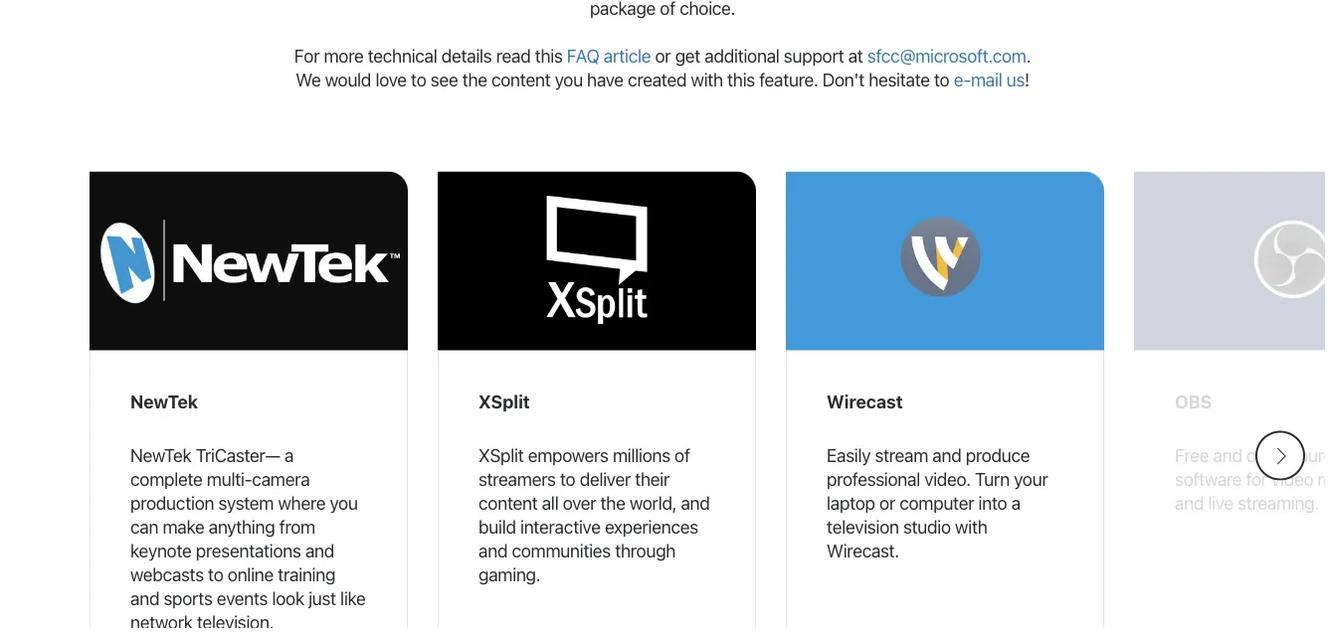 Task type: vqa. For each thing, say whether or not it's contained in the screenshot.
Visit support LINK
no



Task type: describe. For each thing, give the bounding box(es) containing it.
newtek for newtek
[[130, 392, 198, 414]]

production
[[130, 494, 214, 515]]

this inside . we would love to see the content you have created with this feature. don't hesitate to
[[727, 70, 755, 91]]

make
[[163, 517, 204, 539]]

events
[[217, 589, 268, 610]]

communities
[[512, 541, 611, 563]]

wirecast
[[827, 392, 903, 414]]

where
[[278, 494, 326, 515]]

for
[[294, 46, 320, 67]]

newtek tricaster— a complete multi-camera production system where you can make anything from keynote presentations and webcasts to online training and sports events look just like network television.
[[130, 446, 366, 629]]

television.
[[197, 613, 274, 629]]

millions
[[613, 446, 671, 467]]

.
[[1027, 46, 1031, 67]]

would
[[325, 70, 371, 91]]

stream
[[875, 446, 928, 467]]

camera
[[252, 470, 310, 491]]

keynote
[[130, 541, 192, 563]]

to inside newtek tricaster— a complete multi-camera production system where you can make anything from keynote presentations and webcasts to online training and sports events look just like network television.
[[208, 565, 223, 587]]

webcasts
[[130, 565, 204, 587]]

with inside . we would love to see the content you have created with this feature. don't hesitate to
[[691, 70, 723, 91]]

e-mail us link
[[954, 70, 1025, 91]]

streamers
[[479, 470, 556, 491]]

sports
[[164, 589, 212, 610]]

see
[[431, 70, 458, 91]]

video.
[[925, 470, 971, 491]]

sfcc@microsoft.com link
[[868, 46, 1027, 67]]

like
[[340, 589, 366, 610]]

wirecast company logo image
[[786, 172, 1105, 351]]

produce
[[966, 446, 1030, 467]]

build
[[479, 517, 516, 539]]

xsplit for xsplit empowers millions of streamers to deliver their content all over the world, and build interactive experiences and communities through gaming.
[[479, 446, 524, 467]]

with inside "easily stream and produce professional video. turn your laptop or computer into a television studio with wirecast."
[[955, 517, 988, 539]]

have
[[587, 70, 624, 91]]

computer
[[900, 494, 974, 515]]

support
[[784, 46, 844, 67]]

of
[[675, 446, 690, 467]]

to inside . we would love to see the content you have created with this feature. don't hesitate to
[[411, 70, 426, 91]]

just
[[309, 589, 336, 610]]

faq article link
[[567, 46, 651, 67]]

easily stream and produce professional video. turn your laptop or computer into a television studio with wirecast.
[[827, 446, 1048, 563]]

and right world,
[[681, 494, 710, 515]]

world,
[[630, 494, 677, 515]]

content inside . we would love to see the content you have created with this feature. don't hesitate to
[[492, 70, 551, 91]]

at
[[848, 46, 863, 67]]

gaming.
[[479, 565, 541, 587]]

system
[[218, 494, 274, 515]]

0 vertical spatial or
[[655, 46, 671, 67]]

look
[[272, 589, 304, 610]]

network
[[130, 613, 193, 629]]

a inside "easily stream and produce professional video. turn your laptop or computer into a television studio with wirecast."
[[1012, 494, 1021, 515]]

e-mail us !
[[954, 70, 1030, 91]]

online
[[228, 565, 274, 587]]

easily
[[827, 446, 871, 467]]

e-
[[954, 70, 971, 91]]

you inside newtek tricaster— a complete multi-camera production system where you can make anything from keynote presentations and webcasts to online training and sports events look just like network television.
[[330, 494, 358, 515]]

xsplit company logo image
[[438, 172, 756, 351]]

get
[[675, 46, 701, 67]]

love
[[376, 70, 407, 91]]

and up training
[[305, 541, 334, 563]]

television
[[827, 517, 899, 539]]

the inside . we would love to see the content you have created with this feature. don't hesitate to
[[462, 70, 487, 91]]

technical
[[368, 46, 437, 67]]



Task type: locate. For each thing, give the bounding box(es) containing it.
. we would love to see the content you have created with this feature. don't hesitate to
[[296, 46, 1031, 91]]

the inside xsplit empowers millions of streamers to deliver their content all over the world, and build interactive experiences and communities through gaming.
[[601, 494, 626, 515]]

1 xsplit from the top
[[479, 392, 530, 414]]

2 xsplit from the top
[[479, 446, 524, 467]]

1 vertical spatial you
[[330, 494, 358, 515]]

faq
[[567, 46, 600, 67]]

1 newtek from the top
[[130, 392, 198, 414]]

0 horizontal spatial with
[[691, 70, 723, 91]]

to
[[411, 70, 426, 91], [560, 470, 576, 491], [208, 565, 223, 587]]

you down faq
[[555, 70, 583, 91]]

this left faq
[[535, 46, 563, 67]]

content down the streamers
[[479, 494, 538, 515]]

can
[[130, 517, 158, 539]]

through
[[615, 541, 676, 563]]

1 vertical spatial content
[[479, 494, 538, 515]]

0 vertical spatial xsplit
[[479, 392, 530, 414]]

for more technical details read this faq article or get additional support at sfcc@microsoft.com
[[294, 46, 1027, 67]]

this
[[535, 46, 563, 67], [727, 70, 755, 91]]

1 vertical spatial xsplit
[[479, 446, 524, 467]]

training
[[278, 565, 336, 587]]

1 horizontal spatial a
[[1012, 494, 1021, 515]]

turn
[[975, 470, 1010, 491]]

or
[[655, 46, 671, 67], [880, 494, 896, 515]]

complete
[[130, 470, 203, 491]]

and up the network
[[130, 589, 159, 610]]

the
[[462, 70, 487, 91], [601, 494, 626, 515]]

xsplit
[[479, 392, 530, 414], [479, 446, 524, 467]]

xsplit for xsplit
[[479, 392, 530, 414]]

newtek inside newtek tricaster— a complete multi-camera production system where you can make anything from keynote presentations and webcasts to online training and sports events look just like network television.
[[130, 446, 191, 467]]

1 vertical spatial a
[[1012, 494, 1021, 515]]

0 horizontal spatial a
[[284, 446, 294, 467]]

0 horizontal spatial this
[[535, 46, 563, 67]]

0 horizontal spatial or
[[655, 46, 671, 67]]

over
[[563, 494, 596, 515]]

2 horizontal spatial to
[[560, 470, 576, 491]]

professional
[[827, 470, 920, 491]]

1 vertical spatial this
[[727, 70, 755, 91]]

all
[[542, 494, 559, 515]]

we
[[296, 70, 321, 91]]

article
[[604, 46, 651, 67]]

a right into
[[1012, 494, 1021, 515]]

and inside "easily stream and produce professional video. turn your laptop or computer into a television studio with wirecast."
[[933, 446, 962, 467]]

xsplit empowers millions of streamers to deliver their content all over the world, and build interactive experiences and communities through gaming.
[[479, 446, 710, 587]]

0 vertical spatial content
[[492, 70, 551, 91]]

newtek
[[130, 392, 198, 414], [130, 446, 191, 467]]

you right where
[[330, 494, 358, 515]]

1 horizontal spatial this
[[727, 70, 755, 91]]

1 vertical spatial with
[[955, 517, 988, 539]]

details
[[442, 46, 492, 67]]

your
[[1014, 470, 1048, 491]]

1 vertical spatial the
[[601, 494, 626, 515]]

0 horizontal spatial to
[[208, 565, 223, 587]]

0 vertical spatial the
[[462, 70, 487, 91]]

empowers
[[528, 446, 609, 467]]

interactive
[[520, 517, 601, 539]]

0 vertical spatial this
[[535, 46, 563, 67]]

to inside xsplit empowers millions of streamers to deliver their content all over the world, and build interactive experiences and communities through gaming.
[[560, 470, 576, 491]]

read
[[496, 46, 531, 67]]

0 horizontal spatial the
[[462, 70, 487, 91]]

1 horizontal spatial the
[[601, 494, 626, 515]]

with down get
[[691, 70, 723, 91]]

xsplit inside xsplit empowers millions of streamers to deliver their content all over the world, and build interactive experiences and communities through gaming.
[[479, 446, 524, 467]]

content
[[492, 70, 551, 91], [479, 494, 538, 515]]

mail us
[[971, 70, 1025, 91]]

you
[[555, 70, 583, 91], [330, 494, 358, 515]]

1 horizontal spatial to
[[411, 70, 426, 91]]

into
[[979, 494, 1007, 515]]

wirecast.
[[827, 541, 899, 563]]

2 vertical spatial to
[[208, 565, 223, 587]]

presentations
[[196, 541, 301, 563]]

more
[[324, 46, 364, 67]]

0 vertical spatial to
[[411, 70, 426, 91]]

from
[[279, 517, 315, 539]]

created
[[628, 70, 687, 91]]

multi-
[[207, 470, 252, 491]]

to left the see
[[411, 70, 426, 91]]

anything
[[209, 517, 275, 539]]

newtek company logo image
[[90, 172, 408, 351]]

1 horizontal spatial with
[[955, 517, 988, 539]]

feature.
[[759, 70, 818, 91]]

0 vertical spatial with
[[691, 70, 723, 91]]

and
[[933, 446, 962, 467], [681, 494, 710, 515], [305, 541, 334, 563], [479, 541, 508, 563], [130, 589, 159, 610]]

1 vertical spatial newtek
[[130, 446, 191, 467]]

content down read at the top left of page
[[492, 70, 551, 91]]

!
[[1025, 70, 1030, 91]]

1 vertical spatial to
[[560, 470, 576, 491]]

0 vertical spatial newtek
[[130, 392, 198, 414]]

a up camera
[[284, 446, 294, 467]]

or inside "easily stream and produce professional video. turn your laptop or computer into a television studio with wirecast."
[[880, 494, 896, 515]]

newtek for newtek tricaster— a complete multi-camera production system where you can make anything from keynote presentations and webcasts to online training and sports events look just like network television.
[[130, 446, 191, 467]]

1 horizontal spatial you
[[555, 70, 583, 91]]

a inside newtek tricaster— a complete multi-camera production system where you can make anything from keynote presentations and webcasts to online training and sports events look just like network television.
[[284, 446, 294, 467]]

or up created
[[655, 46, 671, 67]]

you inside . we would love to see the content you have created with this feature. don't hesitate to
[[555, 70, 583, 91]]

sfcc@microsoft.com
[[868, 46, 1027, 67]]

their
[[635, 470, 670, 491]]

don't
[[823, 70, 865, 91]]

laptop
[[827, 494, 875, 515]]

this down additional
[[727, 70, 755, 91]]

and up video.
[[933, 446, 962, 467]]

to down empowers
[[560, 470, 576, 491]]

the down deliver
[[601, 494, 626, 515]]

experiences
[[605, 517, 698, 539]]

with
[[691, 70, 723, 91], [955, 517, 988, 539]]

deliver
[[580, 470, 631, 491]]

2 newtek from the top
[[130, 446, 191, 467]]

to left 'online'
[[208, 565, 223, 587]]

1 horizontal spatial or
[[880, 494, 896, 515]]

and down build
[[479, 541, 508, 563]]

or down 'professional' at the bottom
[[880, 494, 896, 515]]

with down into
[[955, 517, 988, 539]]

a
[[284, 446, 294, 467], [1012, 494, 1021, 515]]

tricaster—
[[196, 446, 280, 467]]

studio
[[904, 517, 951, 539]]

0 horizontal spatial you
[[330, 494, 358, 515]]

content inside xsplit empowers millions of streamers to deliver their content all over the world, and build interactive experiences and communities through gaming.
[[479, 494, 538, 515]]

additional
[[705, 46, 780, 67]]

hesitate to
[[869, 70, 950, 91]]

0 vertical spatial you
[[555, 70, 583, 91]]

1 vertical spatial or
[[880, 494, 896, 515]]

the down details
[[462, 70, 487, 91]]

0 vertical spatial a
[[284, 446, 294, 467]]



